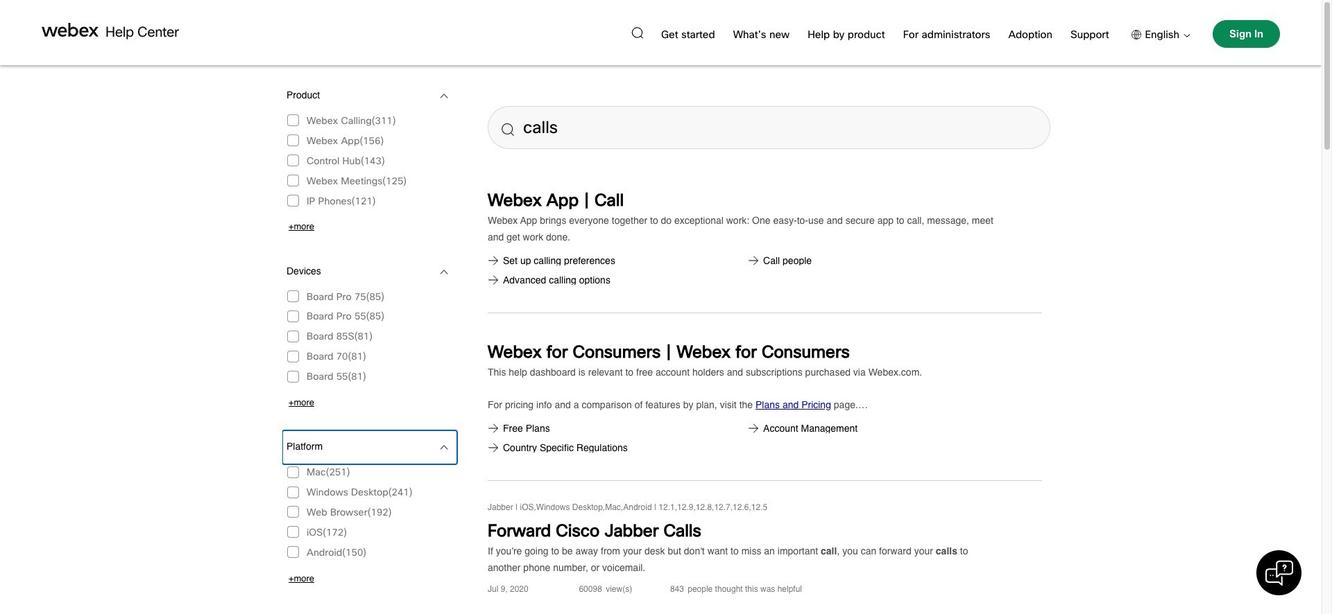 Task type: locate. For each thing, give the bounding box(es) containing it.
1 vertical spatial search icon image
[[502, 124, 514, 136]]

0 vertical spatial arrow down image
[[440, 87, 449, 105]]

arrow down image
[[440, 439, 449, 457]]

search icon image
[[632, 27, 643, 39], [502, 124, 514, 136]]

1 horizontal spatial search icon image
[[632, 27, 643, 39]]

webex logo image
[[42, 23, 99, 37]]

1 vertical spatial arrow down image
[[440, 263, 449, 281]]

chat help image
[[1266, 560, 1294, 588]]

arrow down image
[[440, 87, 449, 105], [440, 263, 449, 281]]

search-input field
[[488, 106, 1051, 149]]



Task type: vqa. For each thing, say whether or not it's contained in the screenshot.
bottom search icon
yes



Task type: describe. For each thing, give the bounding box(es) containing it.
total results 961 element
[[488, 170, 1043, 615]]

2 arrow down image from the top
[[440, 263, 449, 281]]

arrow image
[[1180, 34, 1191, 37]]

0 vertical spatial search icon image
[[632, 27, 643, 39]]

0 horizontal spatial search icon image
[[502, 124, 514, 136]]

1 arrow down image from the top
[[440, 87, 449, 105]]



